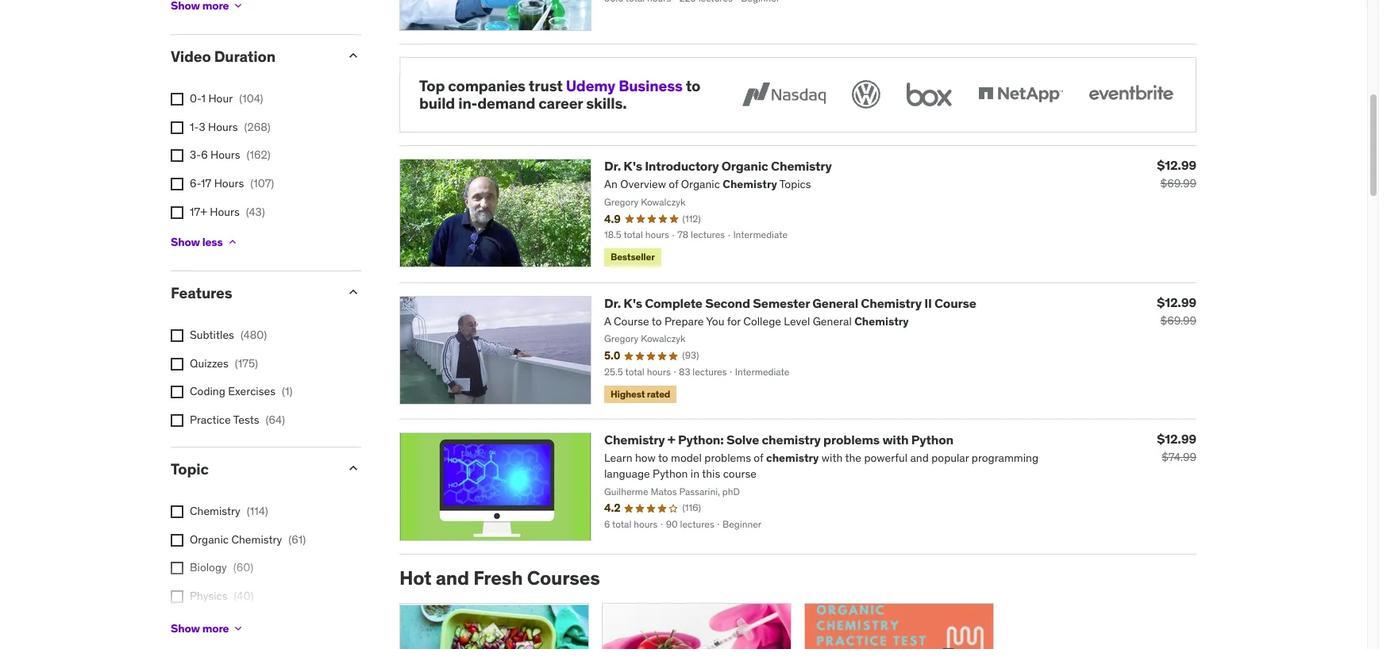 Task type: describe. For each thing, give the bounding box(es) containing it.
1-3 hours (268)
[[190, 120, 271, 134]]

coding exercises (1)
[[190, 384, 293, 399]]

physics
[[190, 589, 228, 603]]

small image for features
[[345, 284, 361, 300]]

problems
[[823, 432, 880, 448]]

to build in-demand career skills.
[[419, 76, 700, 113]]

solve
[[726, 432, 759, 448]]

(107)
[[250, 176, 274, 190]]

top
[[419, 76, 445, 95]]

hours for 1-3 hours
[[208, 120, 238, 134]]

xsmall image for organic chemistry
[[171, 534, 183, 547]]

17+
[[190, 204, 207, 219]]

show less button
[[171, 226, 239, 258]]

+
[[668, 432, 675, 448]]

1 $12.99 from the top
[[1157, 157, 1196, 173]]

biology (60)
[[190, 561, 253, 575]]

fresh
[[473, 566, 523, 591]]

nasdaq image
[[738, 77, 830, 112]]

hours for 3-6 hours
[[210, 148, 240, 162]]

duration
[[214, 47, 275, 66]]

dr. k's introductory organic chemistry
[[604, 158, 832, 174]]

xsmall image up duration
[[232, 0, 245, 12]]

3-6 hours (162)
[[190, 148, 271, 162]]

hours for 6-17 hours
[[214, 176, 244, 190]]

$69.99 for dr. k's introductory organic chemistry
[[1160, 176, 1196, 191]]

ii
[[924, 295, 932, 311]]

features
[[171, 284, 232, 303]]

trust
[[529, 76, 563, 95]]

0 vertical spatial organic
[[722, 158, 768, 174]]

physics (40)
[[190, 589, 254, 603]]

(60)
[[233, 561, 253, 575]]

semester
[[753, 295, 810, 311]]

chemistry
[[762, 432, 821, 448]]

video
[[171, 47, 211, 66]]

udemy
[[566, 76, 615, 95]]

(114)
[[247, 504, 268, 519]]

xsmall image for biology
[[171, 562, 183, 575]]

(104)
[[239, 91, 263, 106]]

general
[[812, 295, 858, 311]]

chemistry (114)
[[190, 504, 268, 519]]

$74.99
[[1162, 450, 1196, 465]]

and
[[436, 566, 469, 591]]

xsmall image for 0-1 hour
[[171, 93, 183, 106]]

chemistry + python: solve chemistry problems with python link
[[604, 432, 954, 448]]

demand
[[477, 94, 535, 113]]

chemistry left (114)
[[190, 504, 240, 519]]

xsmall image for practice
[[171, 414, 183, 427]]

hours right 17+
[[210, 204, 240, 219]]

(61)
[[288, 532, 306, 547]]

xsmall image inside show more button
[[232, 623, 245, 635]]

chemistry left +
[[604, 432, 665, 448]]

xsmall image for 1-3 hours
[[171, 121, 183, 134]]

chemistry down (40)
[[233, 617, 284, 632]]

small image
[[345, 48, 361, 64]]

topic button
[[171, 460, 333, 479]]

(480)
[[240, 328, 267, 342]]

xsmall image for coding exercises
[[171, 386, 183, 399]]

1 vertical spatial organic
[[190, 532, 229, 547]]

in-
[[458, 94, 477, 113]]

show more button
[[171, 613, 245, 645]]

1-
[[190, 120, 199, 134]]

dr. k's complete second semester general chemistry ii course link
[[604, 295, 976, 311]]

$69.99 for dr. k's complete second semester general chemistry ii course
[[1160, 313, 1196, 328]]

video duration button
[[171, 47, 333, 66]]

quizzes (175)
[[190, 356, 258, 370]]

dr. k's introductory organic chemistry link
[[604, 158, 832, 174]]

show for topic
[[171, 621, 200, 636]]

practice
[[190, 413, 231, 427]]

(43)
[[246, 204, 265, 219]]

python:
[[678, 432, 724, 448]]

to
[[686, 76, 700, 95]]

show for video duration
[[171, 235, 200, 249]]

3-
[[190, 148, 201, 162]]

physical
[[190, 617, 231, 632]]

companies
[[448, 76, 525, 95]]

6-
[[190, 176, 201, 190]]

organic chemistry (61)
[[190, 532, 306, 547]]

show more
[[171, 621, 229, 636]]

(268)
[[244, 120, 271, 134]]

small image for topic
[[345, 461, 361, 477]]

(175)
[[235, 356, 258, 370]]

$12.99 $69.99 for dr. k's introductory organic chemistry
[[1157, 157, 1196, 191]]

skills.
[[586, 94, 627, 113]]

dr. k's complete second semester general chemistry ii course
[[604, 295, 976, 311]]

top companies trust udemy business
[[419, 76, 683, 95]]

video duration
[[171, 47, 275, 66]]

17
[[201, 176, 211, 190]]



Task type: locate. For each thing, give the bounding box(es) containing it.
second
[[705, 295, 750, 311]]

xsmall image for 6-17 hours
[[171, 178, 183, 190]]

box image
[[903, 77, 956, 112]]

hours right 6
[[210, 148, 240, 162]]

17+ hours (43)
[[190, 204, 265, 219]]

2 k's from the top
[[623, 295, 642, 311]]

xsmall image inside show less button
[[226, 236, 239, 249]]

career
[[538, 94, 583, 113]]

hot and fresh courses
[[399, 566, 600, 591]]

xsmall image right less
[[226, 236, 239, 249]]

2 $12.99 from the top
[[1157, 294, 1196, 310]]

2 $12.99 $69.99 from the top
[[1157, 294, 1196, 328]]

dr. for dr. k's introductory organic chemistry
[[604, 158, 621, 174]]

chemistry left "ii" at the top right of the page
[[861, 295, 922, 311]]

6
[[201, 148, 208, 162]]

hours right 17
[[214, 176, 244, 190]]

more
[[202, 621, 229, 636]]

xsmall image for physics
[[171, 591, 183, 603]]

xsmall image left 0-
[[171, 93, 183, 106]]

$12.99 $69.99
[[1157, 157, 1196, 191], [1157, 294, 1196, 328]]

k's
[[623, 158, 642, 174], [623, 295, 642, 311]]

subtitles
[[190, 328, 234, 342]]

xsmall image left 6-
[[171, 178, 183, 190]]

chemistry + python: solve chemistry problems with python
[[604, 432, 954, 448]]

3
[[199, 120, 205, 134]]

1 show from the top
[[171, 235, 200, 249]]

exercises
[[228, 384, 276, 399]]

1 vertical spatial dr.
[[604, 295, 621, 311]]

volkswagen image
[[849, 77, 884, 112]]

show left less
[[171, 235, 200, 249]]

coding
[[190, 384, 225, 399]]

1 vertical spatial $12.99 $69.99
[[1157, 294, 1196, 328]]

1 $12.99 $69.99 from the top
[[1157, 157, 1196, 191]]

xsmall image left organic chemistry (61)
[[171, 534, 183, 547]]

xsmall image left biology
[[171, 562, 183, 575]]

show
[[171, 235, 200, 249], [171, 621, 200, 636]]

small image
[[345, 284, 361, 300], [345, 461, 361, 477]]

(162)
[[247, 148, 271, 162]]

features button
[[171, 284, 333, 303]]

1 vertical spatial show
[[171, 621, 200, 636]]

k's for introductory
[[623, 158, 642, 174]]

2 dr. from the top
[[604, 295, 621, 311]]

$12.99 for python
[[1157, 431, 1196, 447]]

1 small image from the top
[[345, 284, 361, 300]]

show less
[[171, 235, 223, 249]]

hours right 3
[[208, 120, 238, 134]]

xsmall image left 17+
[[171, 206, 183, 219]]

0-1 hour (104)
[[190, 91, 263, 106]]

with
[[882, 432, 909, 448]]

courses
[[527, 566, 600, 591]]

1 dr. from the top
[[604, 158, 621, 174]]

(64)
[[266, 413, 285, 427]]

xsmall image left coding on the left bottom
[[171, 386, 183, 399]]

xsmall image left quizzes
[[171, 358, 183, 370]]

xsmall image for 17+
[[171, 206, 183, 219]]

netapp image
[[975, 77, 1066, 112]]

1 horizontal spatial organic
[[722, 158, 768, 174]]

xsmall image
[[232, 0, 245, 12], [171, 93, 183, 106], [171, 121, 183, 134], [171, 150, 183, 162], [171, 178, 183, 190], [171, 329, 183, 342], [171, 386, 183, 399], [171, 534, 183, 547], [171, 591, 183, 603], [232, 623, 245, 635]]

$12.99 $69.99 for dr. k's complete second semester general chemistry ii course
[[1157, 294, 1196, 328]]

1 vertical spatial $69.99
[[1160, 313, 1196, 328]]

0 vertical spatial k's
[[623, 158, 642, 174]]

2 small image from the top
[[345, 461, 361, 477]]

1 vertical spatial k's
[[623, 295, 642, 311]]

organic up biology
[[190, 532, 229, 547]]

0 vertical spatial show
[[171, 235, 200, 249]]

complete
[[645, 295, 702, 311]]

topic
[[171, 460, 209, 479]]

1 k's from the top
[[623, 158, 642, 174]]

course
[[934, 295, 976, 311]]

xsmall image for chemistry
[[171, 506, 183, 519]]

1 vertical spatial $12.99
[[1157, 294, 1196, 310]]

introductory
[[645, 158, 719, 174]]

0 horizontal spatial organic
[[190, 532, 229, 547]]

chemistry down nasdaq image
[[771, 158, 832, 174]]

xsmall image for 3-6 hours
[[171, 150, 183, 162]]

tests
[[233, 413, 259, 427]]

physical chemistry
[[190, 617, 284, 632]]

biology
[[190, 561, 227, 575]]

0 vertical spatial $12.99 $69.99
[[1157, 157, 1196, 191]]

python
[[911, 432, 954, 448]]

hour
[[208, 91, 233, 106]]

2 show from the top
[[171, 621, 200, 636]]

xsmall image for quizzes
[[171, 358, 183, 370]]

$69.99
[[1160, 176, 1196, 191], [1160, 313, 1196, 328]]

dr. left "complete"
[[604, 295, 621, 311]]

xsmall image left the subtitles
[[171, 329, 183, 342]]

6-17 hours (107)
[[190, 176, 274, 190]]

2 vertical spatial $12.99
[[1157, 431, 1196, 447]]

2 $69.99 from the top
[[1160, 313, 1196, 328]]

show left more on the bottom left
[[171, 621, 200, 636]]

$12.99
[[1157, 157, 1196, 173], [1157, 294, 1196, 310], [1157, 431, 1196, 447]]

0 vertical spatial small image
[[345, 284, 361, 300]]

0 vertical spatial $12.99
[[1157, 157, 1196, 173]]

xsmall image
[[171, 206, 183, 219], [226, 236, 239, 249], [171, 358, 183, 370], [171, 414, 183, 427], [171, 506, 183, 519], [171, 562, 183, 575]]

build
[[419, 94, 455, 113]]

xsmall image for subtitles
[[171, 329, 183, 342]]

subtitles (480)
[[190, 328, 267, 342]]

dr. for dr. k's complete second semester general chemistry ii course
[[604, 295, 621, 311]]

1
[[201, 91, 206, 106]]

xsmall image right more on the bottom left
[[232, 623, 245, 635]]

3 $12.99 from the top
[[1157, 431, 1196, 447]]

hot
[[399, 566, 432, 591]]

xsmall image left the practice
[[171, 414, 183, 427]]

$12.99 $74.99
[[1157, 431, 1196, 465]]

0 vertical spatial dr.
[[604, 158, 621, 174]]

(40)
[[234, 589, 254, 603]]

organic right introductory
[[722, 158, 768, 174]]

dr.
[[604, 158, 621, 174], [604, 295, 621, 311]]

practice tests (64)
[[190, 413, 285, 427]]

0-
[[190, 91, 201, 106]]

xsmall image left 1-
[[171, 121, 183, 134]]

1 $69.99 from the top
[[1160, 176, 1196, 191]]

quizzes
[[190, 356, 229, 370]]

udemy business link
[[566, 76, 683, 95]]

xsmall image left physics
[[171, 591, 183, 603]]

xsmall image down topic
[[171, 506, 183, 519]]

chemistry
[[771, 158, 832, 174], [861, 295, 922, 311], [604, 432, 665, 448], [190, 504, 240, 519], [231, 532, 282, 547], [233, 617, 284, 632]]

(1)
[[282, 384, 293, 399]]

dr. down skills.
[[604, 158, 621, 174]]

less
[[202, 235, 223, 249]]

eventbrite image
[[1085, 77, 1177, 112]]

k's left introductory
[[623, 158, 642, 174]]

hours
[[208, 120, 238, 134], [210, 148, 240, 162], [214, 176, 244, 190], [210, 204, 240, 219]]

0 vertical spatial $69.99
[[1160, 176, 1196, 191]]

k's for complete
[[623, 295, 642, 311]]

k's left "complete"
[[623, 295, 642, 311]]

chemistry down (114)
[[231, 532, 282, 547]]

1 vertical spatial small image
[[345, 461, 361, 477]]

business
[[619, 76, 683, 95]]

$12.99 for ii
[[1157, 294, 1196, 310]]

xsmall image left 3-
[[171, 150, 183, 162]]



Task type: vqa. For each thing, say whether or not it's contained in the screenshot.


